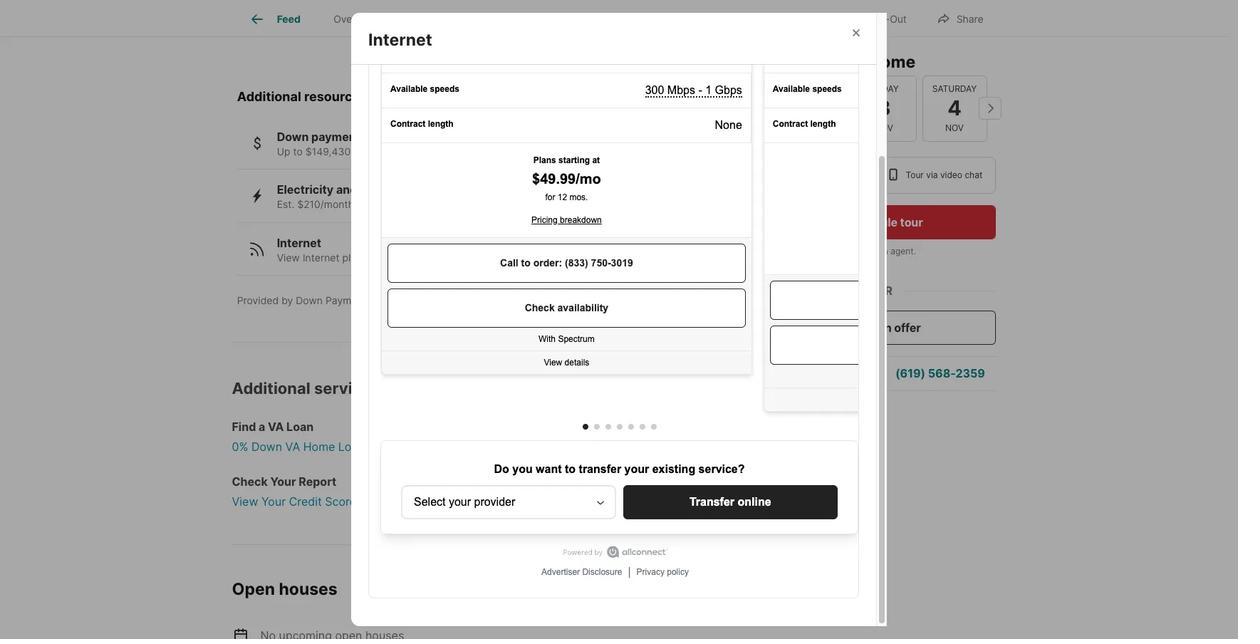 Task type: vqa. For each thing, say whether or not it's contained in the screenshot.
Loans:
yes



Task type: describe. For each thing, give the bounding box(es) containing it.
tour inside "tour this home with a redfin agent. it's free, cancel anytime"
[[773, 245, 791, 256]]

start an offer
[[848, 320, 921, 334]]

person
[[833, 169, 863, 180]]

an
[[878, 320, 892, 334]]

electricity and solar est. $210/month, save                  $210 with rooftop solar
[[277, 183, 494, 210]]

check your report view your credit score
[[232, 475, 356, 509]]

open
[[232, 580, 275, 600]]

find
[[232, 420, 256, 434]]

overview tab
[[317, 2, 395, 36]]

in
[[824, 169, 831, 180]]

next image
[[979, 97, 1002, 120]]

free,
[[787, 258, 805, 269]]

$210/month,
[[297, 198, 357, 210]]

schedule tour
[[846, 214, 923, 229]]

redfin
[[862, 245, 888, 256]]

feed link
[[248, 11, 301, 28]]

up
[[277, 145, 290, 157]]

internet view internet plans and providers available for this home
[[277, 236, 544, 264]]

provided
[[237, 295, 279, 307]]

ask a question link
[[787, 366, 870, 380]]

assistance
[[363, 130, 424, 144]]

services
[[314, 379, 380, 398]]

3
[[878, 95, 891, 120]]

chat
[[965, 169, 983, 180]]

quote
[[399, 440, 432, 454]]

overview
[[334, 13, 378, 25]]

1 vertical spatial your
[[261, 495, 286, 509]]

list box containing tour in person
[[773, 156, 996, 193]]

houses
[[279, 580, 338, 600]]

1 vertical spatial down
[[296, 295, 323, 307]]

tour via video chat option
[[877, 156, 996, 193]]

available for assistance
[[354, 145, 395, 157]]

a inside "tour this home with a redfin agent. it's free, cancel anytime"
[[855, 245, 860, 256]]

get
[[377, 440, 396, 454]]

by
[[282, 295, 293, 307]]

open houses
[[232, 580, 338, 600]]

2 horizontal spatial home
[[870, 51, 915, 71]]

$210
[[384, 198, 408, 210]]

x-out button
[[848, 3, 919, 32]]

favorite button
[[761, 3, 842, 32]]

2 advertisement from the top
[[613, 478, 672, 489]]

for
[[482, 251, 495, 264]]

check
[[232, 475, 268, 489]]

offer
[[894, 320, 921, 334]]

tour for tour via video chat
[[906, 169, 924, 180]]

home inside "tour this home with a redfin agent. it's free, cancel anytime"
[[810, 245, 833, 256]]

friday
[[870, 83, 899, 94]]

go tour this home
[[773, 51, 915, 71]]

save
[[360, 198, 382, 210]]

0% down va home loans: get quote link
[[232, 439, 759, 456]]

to
[[293, 145, 303, 157]]

programs
[[436, 145, 480, 157]]

question
[[820, 366, 870, 380]]

additional for additional resources
[[237, 89, 301, 104]]

2 vertical spatial and
[[464, 295, 482, 307]]

home inside internet view internet plans and providers available for this home
[[518, 251, 544, 264]]

schedule tour button
[[773, 205, 996, 239]]

tour in person
[[803, 169, 863, 180]]

this inside internet view internet plans and providers available for this home
[[498, 251, 515, 264]]

agent.
[[891, 245, 916, 256]]

favorite
[[793, 12, 830, 25]]

available for internet
[[438, 251, 479, 264]]

payment
[[311, 130, 361, 144]]

1 horizontal spatial va
[[285, 440, 300, 454]]

2359
[[956, 366, 985, 380]]

thursday
[[791, 83, 837, 94]]

this inside "tour this home with a redfin agent. it's free, cancel anytime"
[[793, 245, 808, 256]]

resources
[[304, 89, 367, 104]]

tab list containing feed
[[232, 0, 699, 36]]

start
[[848, 320, 875, 334]]

additional resources
[[237, 89, 367, 104]]

share
[[957, 12, 984, 25]]

0 vertical spatial your
[[270, 475, 296, 489]]

(619) 568-2359
[[895, 366, 985, 380]]

and inside internet view internet plans and providers available for this home
[[370, 251, 388, 264]]

wattbuy,
[[419, 295, 461, 307]]

a for find a va loan 0% down va home loans: get quote
[[259, 420, 265, 434]]

and inside electricity and solar est. $210/month, save                  $210 with rooftop solar
[[336, 183, 357, 197]]

share button
[[925, 3, 996, 32]]

report
[[299, 475, 337, 489]]

2
[[807, 95, 820, 120]]

with inside electricity and solar est. $210/month, save                  $210 with rooftop solar
[[411, 198, 431, 210]]

friday 3 nov
[[870, 83, 899, 133]]

15
[[422, 145, 433, 157]]

1 vertical spatial solar
[[471, 198, 494, 210]]

view inside check your report view your credit score
[[232, 495, 258, 509]]

nov for 3
[[875, 122, 894, 133]]

score
[[325, 495, 356, 509]]

loans:
[[338, 440, 374, 454]]



Task type: locate. For each thing, give the bounding box(es) containing it.
allconnect
[[485, 295, 536, 307]]

568-
[[928, 366, 956, 380]]

down up "to"
[[277, 130, 309, 144]]

available inside down payment assistance up to $149,430 available from 15 programs
[[354, 145, 395, 157]]

0 vertical spatial solar
[[360, 183, 388, 197]]

tour up thursday
[[799, 51, 832, 71]]

tour up the it's
[[773, 245, 791, 256]]

ask a question
[[787, 366, 870, 380]]

additional for additional services
[[232, 379, 311, 398]]

0 vertical spatial a
[[855, 245, 860, 256]]

electricity
[[277, 183, 334, 197]]

1 horizontal spatial tour
[[900, 214, 923, 229]]

a for ask a question
[[811, 366, 818, 380]]

a right the find
[[259, 420, 265, 434]]

tour via video chat
[[906, 169, 983, 180]]

0 horizontal spatial solar
[[360, 183, 388, 197]]

internet inside dialog
[[368, 30, 432, 50]]

this up free,
[[793, 245, 808, 256]]

est.
[[277, 198, 294, 210]]

down
[[277, 130, 309, 144], [296, 295, 323, 307], [252, 440, 282, 454]]

3 nov from the left
[[946, 122, 964, 133]]

nov for 4
[[946, 122, 964, 133]]

go
[[773, 51, 795, 71]]

internet down est.
[[277, 236, 321, 250]]

out
[[890, 12, 907, 25]]

2 horizontal spatial and
[[464, 295, 482, 307]]

this up thursday
[[836, 51, 867, 71]]

0 horizontal spatial with
[[411, 198, 431, 210]]

(619)
[[895, 366, 925, 380]]

payment
[[326, 295, 367, 307]]

nov inside saturday 4 nov
[[946, 122, 964, 133]]

2 horizontal spatial a
[[855, 245, 860, 256]]

4
[[948, 95, 962, 120]]

this right for at the top left of the page
[[498, 251, 515, 264]]

0 horizontal spatial and
[[336, 183, 357, 197]]

1 horizontal spatial with
[[835, 245, 853, 256]]

1 nov from the left
[[805, 122, 823, 133]]

find a va loan 0% down va home loans: get quote
[[232, 420, 432, 454]]

0 horizontal spatial this
[[498, 251, 515, 264]]

internet dialog
[[351, 0, 887, 627]]

1 horizontal spatial view
[[277, 251, 300, 264]]

va
[[268, 420, 284, 434], [285, 440, 300, 454]]

0 horizontal spatial tour
[[799, 51, 832, 71]]

0 vertical spatial additional
[[237, 89, 301, 104]]

internet left plans
[[303, 251, 340, 264]]

home
[[870, 51, 915, 71], [810, 245, 833, 256], [518, 251, 544, 264]]

tour up "agent."
[[900, 214, 923, 229]]

resource,
[[370, 295, 417, 307]]

0 vertical spatial view
[[277, 251, 300, 264]]

internet down 'overview'
[[368, 30, 432, 50]]

your up credit
[[270, 475, 296, 489]]

$149,430
[[306, 145, 351, 157]]

0 horizontal spatial va
[[268, 420, 284, 434]]

1 vertical spatial internet
[[277, 236, 321, 250]]

3 tab from the left
[[618, 2, 688, 36]]

None button
[[781, 75, 846, 142], [852, 75, 917, 141], [922, 75, 987, 141], [781, 75, 846, 142], [852, 75, 917, 141], [922, 75, 987, 141]]

0%
[[232, 440, 248, 454]]

nov down the 2
[[805, 122, 823, 133]]

tour left "via"
[[906, 169, 924, 180]]

provided by down payment resource, wattbuy, and allconnect
[[237, 295, 536, 307]]

1 vertical spatial and
[[370, 251, 388, 264]]

and right "wattbuy,"
[[464, 295, 482, 307]]

it's
[[773, 258, 785, 269]]

solar up save
[[360, 183, 388, 197]]

and right plans
[[370, 251, 388, 264]]

2 vertical spatial a
[[259, 420, 265, 434]]

0 horizontal spatial tour
[[773, 245, 791, 256]]

1 vertical spatial view
[[232, 495, 258, 509]]

anytime
[[837, 258, 869, 269]]

loan
[[287, 420, 314, 434]]

internet for internet
[[368, 30, 432, 50]]

additional up up
[[237, 89, 301, 104]]

additional services
[[232, 379, 380, 398]]

additional up the find
[[232, 379, 311, 398]]

schedule
[[846, 214, 898, 229]]

tour for tour in person
[[803, 169, 822, 180]]

1 horizontal spatial nov
[[875, 122, 894, 133]]

1 horizontal spatial solar
[[471, 198, 494, 210]]

1 vertical spatial tour
[[900, 214, 923, 229]]

saturday 4 nov
[[933, 83, 977, 133]]

available down assistance
[[354, 145, 395, 157]]

2 vertical spatial down
[[252, 440, 282, 454]]

via
[[926, 169, 938, 180]]

1 vertical spatial available
[[438, 251, 479, 264]]

home up 'cancel'
[[810, 245, 833, 256]]

credit
[[289, 495, 322, 509]]

plans
[[342, 251, 368, 264]]

a inside find a va loan 0% down va home loans: get quote
[[259, 420, 265, 434]]

this
[[836, 51, 867, 71], [793, 245, 808, 256], [498, 251, 515, 264]]

internet for internet view internet plans and providers available for this home
[[277, 236, 321, 250]]

tab list
[[232, 0, 699, 36]]

0 horizontal spatial available
[[354, 145, 395, 157]]

saturday
[[933, 83, 977, 94]]

view up by
[[277, 251, 300, 264]]

1 horizontal spatial tour
[[803, 169, 822, 180]]

1 vertical spatial additional
[[232, 379, 311, 398]]

0 vertical spatial with
[[411, 198, 431, 210]]

home right for at the top left of the page
[[518, 251, 544, 264]]

solar right rooftop
[[471, 198, 494, 210]]

2 vertical spatial internet
[[303, 251, 340, 264]]

down right by
[[296, 295, 323, 307]]

1 vertical spatial a
[[811, 366, 818, 380]]

0 vertical spatial va
[[268, 420, 284, 434]]

cancel
[[808, 258, 834, 269]]

0 vertical spatial down
[[277, 130, 309, 144]]

available left for at the top left of the page
[[438, 251, 479, 264]]

tooltip
[[497, 0, 1016, 75]]

list box
[[773, 156, 996, 193]]

nov for 2
[[805, 122, 823, 133]]

(619) 568-2359 link
[[895, 366, 985, 380]]

from
[[397, 145, 419, 157]]

tour this home with a redfin agent. it's free, cancel anytime
[[773, 245, 916, 269]]

video
[[940, 169, 962, 180]]

and
[[336, 183, 357, 197], [370, 251, 388, 264], [464, 295, 482, 307]]

tour for schedule
[[900, 214, 923, 229]]

0 vertical spatial tour
[[799, 51, 832, 71]]

0 vertical spatial advertisement
[[613, 424, 672, 434]]

down inside find a va loan 0% down va home loans: get quote
[[252, 440, 282, 454]]

nov inside thursday 2 nov
[[805, 122, 823, 133]]

1 horizontal spatial home
[[810, 245, 833, 256]]

1 advertisement from the top
[[613, 424, 672, 434]]

view
[[277, 251, 300, 264], [232, 495, 258, 509]]

0 horizontal spatial home
[[518, 251, 544, 264]]

additional
[[237, 89, 301, 104], [232, 379, 311, 398]]

2 horizontal spatial this
[[836, 51, 867, 71]]

start an offer button
[[773, 310, 996, 344]]

0 horizontal spatial view
[[232, 495, 258, 509]]

a
[[855, 245, 860, 256], [811, 366, 818, 380], [259, 420, 265, 434]]

with inside "tour this home with a redfin agent. it's free, cancel anytime"
[[835, 245, 853, 256]]

tour for go
[[799, 51, 832, 71]]

ask
[[787, 366, 809, 380]]

va left loan
[[268, 420, 284, 434]]

0 horizontal spatial nov
[[805, 122, 823, 133]]

2 tab from the left
[[503, 2, 618, 36]]

2 nov from the left
[[875, 122, 894, 133]]

or
[[876, 283, 893, 297]]

feed
[[277, 13, 301, 25]]

and up $210/month,
[[336, 183, 357, 197]]

advertisement
[[613, 424, 672, 434], [613, 478, 672, 489]]

a up anytime
[[855, 245, 860, 256]]

down payment assistance up to $149,430 available from 15 programs
[[277, 130, 480, 157]]

view down check
[[232, 495, 258, 509]]

providers
[[391, 251, 435, 264]]

0 vertical spatial internet
[[368, 30, 432, 50]]

rooftop
[[433, 198, 468, 210]]

0 vertical spatial available
[[354, 145, 395, 157]]

your down check
[[261, 495, 286, 509]]

1 vertical spatial va
[[285, 440, 300, 454]]

tour
[[799, 51, 832, 71], [900, 214, 923, 229]]

available inside internet view internet plans and providers available for this home
[[438, 251, 479, 264]]

with right $210
[[411, 198, 431, 210]]

internet
[[368, 30, 432, 50], [277, 236, 321, 250], [303, 251, 340, 264]]

nov down 4
[[946, 122, 964, 133]]

1 vertical spatial with
[[835, 245, 853, 256]]

view your credit score link
[[232, 493, 759, 511]]

1 vertical spatial advertisement
[[613, 478, 672, 489]]

view inside internet view internet plans and providers available for this home
[[277, 251, 300, 264]]

1 horizontal spatial a
[[811, 366, 818, 380]]

home up the friday
[[870, 51, 915, 71]]

tour inside button
[[900, 214, 923, 229]]

your
[[270, 475, 296, 489], [261, 495, 286, 509]]

2 horizontal spatial tour
[[906, 169, 924, 180]]

1 horizontal spatial this
[[793, 245, 808, 256]]

va down loan
[[285, 440, 300, 454]]

down right 0%
[[252, 440, 282, 454]]

tab
[[395, 2, 503, 36], [503, 2, 618, 36], [618, 2, 688, 36]]

with up anytime
[[835, 245, 853, 256]]

down inside down payment assistance up to $149,430 available from 15 programs
[[277, 130, 309, 144]]

tour inside option
[[906, 169, 924, 180]]

nov inside friday 3 nov
[[875, 122, 894, 133]]

1 tab from the left
[[395, 2, 503, 36]]

x-
[[880, 12, 890, 25]]

a right ask at the right of page
[[811, 366, 818, 380]]

tour left in at the top of page
[[803, 169, 822, 180]]

0 vertical spatial and
[[336, 183, 357, 197]]

solar
[[360, 183, 388, 197], [471, 198, 494, 210]]

home
[[303, 440, 335, 454]]

1 horizontal spatial and
[[370, 251, 388, 264]]

nov
[[805, 122, 823, 133], [875, 122, 894, 133], [946, 122, 964, 133]]

internet element
[[368, 13, 449, 50]]

2 horizontal spatial nov
[[946, 122, 964, 133]]

1 horizontal spatial available
[[438, 251, 479, 264]]

thursday 2 nov
[[791, 83, 837, 133]]

x-out
[[880, 12, 907, 25]]

nov down 3
[[875, 122, 894, 133]]

0 horizontal spatial a
[[259, 420, 265, 434]]



